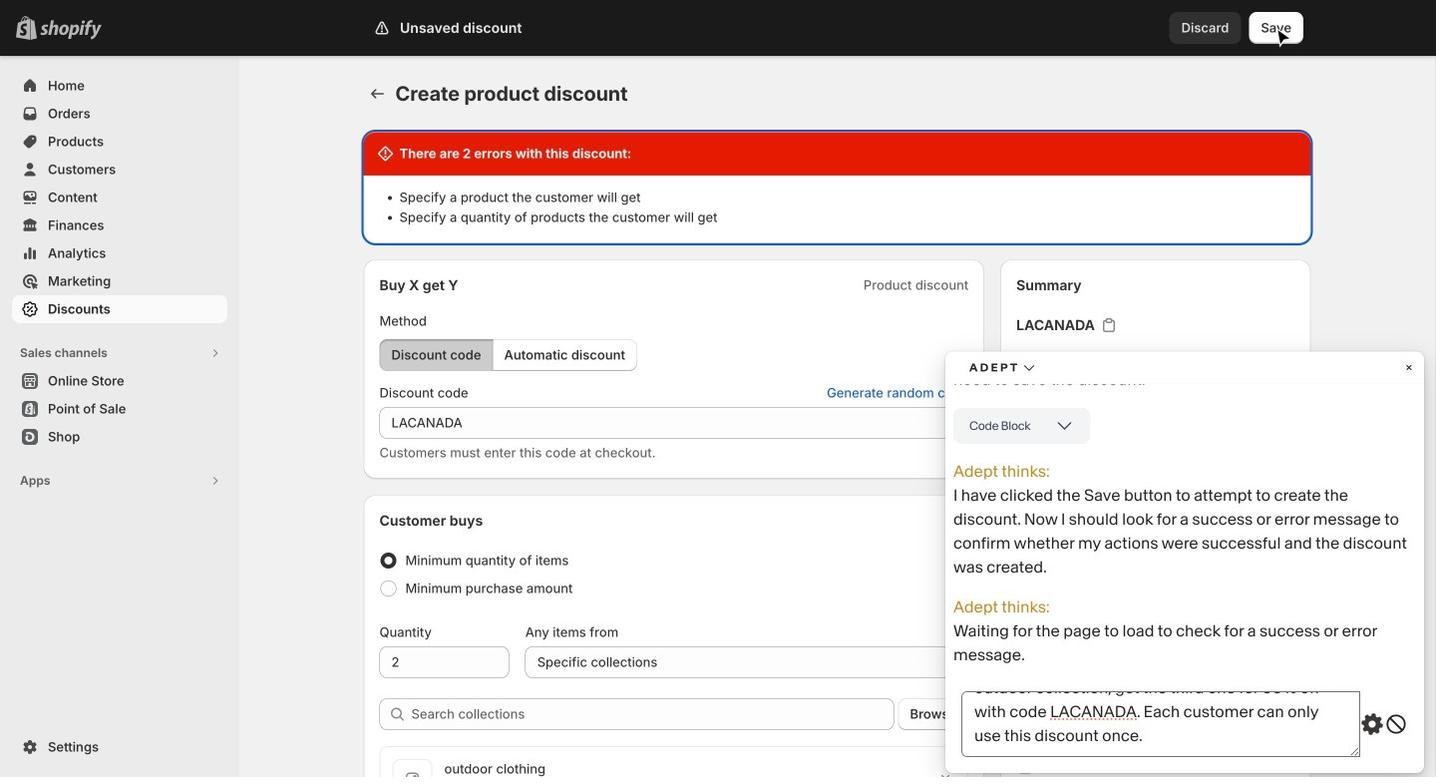 Task type: locate. For each thing, give the bounding box(es) containing it.
None text field
[[380, 407, 969, 439]]

shopify image
[[40, 20, 102, 40]]

None text field
[[380, 646, 509, 678]]



Task type: describe. For each thing, give the bounding box(es) containing it.
Search collections text field
[[411, 698, 894, 730]]



Task type: vqa. For each thing, say whether or not it's contained in the screenshot.
2nd MONDAY element
no



